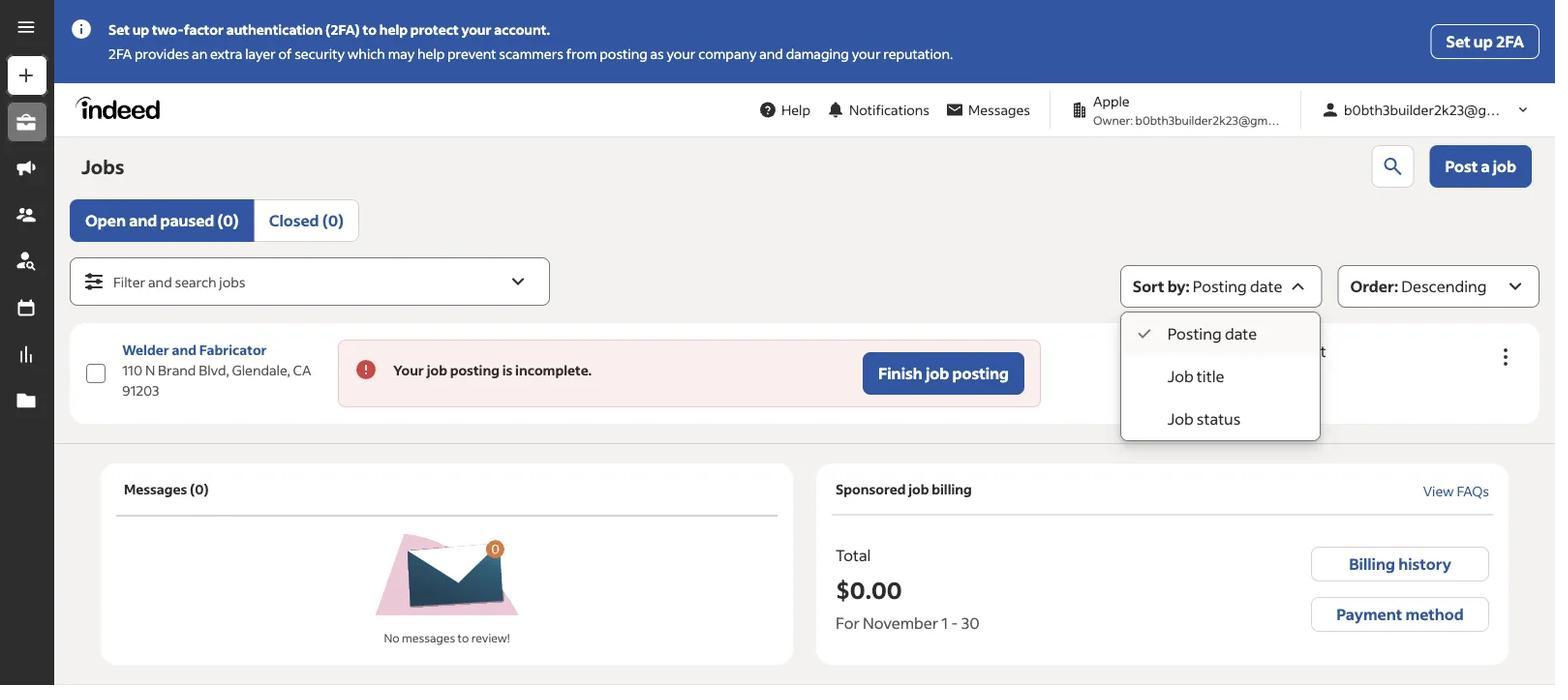 Task type: vqa. For each thing, say whether or not it's contained in the screenshot.
the 'Search candidates' icon at top
yes



Task type: describe. For each thing, give the bounding box(es) containing it.
is
[[502, 362, 513, 379]]

sort
[[1133, 276, 1164, 296]]

which
[[347, 45, 385, 62]]

total
[[836, 546, 871, 566]]

billing history link
[[1311, 547, 1489, 582]]

notifications button
[[818, 89, 937, 131]]

blvd,
[[199, 362, 229, 379]]

ca
[[293, 362, 311, 379]]

job for sponsored job billing
[[909, 480, 929, 498]]

your job posting is incomplete.
[[393, 362, 592, 379]]

scammers
[[499, 45, 564, 62]]

no messages to review!
[[384, 631, 510, 646]]

and for open and paused (0)
[[129, 211, 157, 230]]

$0.00
[[836, 575, 902, 605]]

filter
[[113, 274, 145, 291]]

apple owner: b0bth3builder2k23@gmail.com
[[1093, 92, 1306, 127]]

search
[[175, 274, 217, 291]]

sponsored
[[836, 480, 906, 498]]

help button
[[750, 92, 818, 128]]

messages for messages (0)
[[124, 481, 187, 498]]

and for filter and search jobs
[[148, 274, 172, 291]]

jobs
[[81, 154, 124, 179]]

set up two-factor authentication (2fa) to help protect your account. 2fa provides an extra layer of security which may help prevent scammers from posting as your company and damaging your reputation.
[[108, 21, 953, 62]]

1
[[942, 613, 948, 633]]

reputation.
[[883, 45, 953, 62]]

prevent
[[447, 45, 496, 62]]

status
[[1197, 409, 1241, 429]]

total $0.00 for november 1 - 30
[[836, 546, 980, 633]]

billing
[[1349, 554, 1395, 574]]

sort by: list box
[[1121, 313, 1320, 441]]

jobs
[[219, 274, 245, 291]]

november
[[863, 613, 939, 633]]

review!
[[471, 631, 510, 646]]

billing history
[[1349, 554, 1451, 574]]

1 horizontal spatial help
[[417, 45, 445, 62]]

view faqs link
[[1423, 483, 1489, 500]]

order:
[[1350, 276, 1398, 296]]

(0) for closed (0)
[[322, 211, 344, 230]]

b0bth3builder2k23@gmail.com inside apple owner: b0bth3builder2k23@gmail.com
[[1136, 112, 1306, 127]]

view faqs
[[1423, 483, 1489, 500]]

finish
[[878, 364, 923, 383]]

0 horizontal spatial your
[[461, 21, 492, 38]]

security
[[295, 45, 345, 62]]

messages
[[402, 631, 455, 646]]

post a job
[[1445, 156, 1517, 176]]

notifications
[[849, 101, 930, 119]]

brand
[[158, 362, 196, 379]]

fabricator
[[199, 341, 267, 359]]

2fa inside the set up two-factor authentication (2fa) to help protect your account. 2fa provides an extra layer of security which may help prevent scammers from posting as your company and damaging your reputation.
[[108, 45, 132, 62]]

to inside the set up two-factor authentication (2fa) to help protect your account. 2fa provides an extra layer of security which may help prevent scammers from posting as your company and damaging your reputation.
[[363, 21, 377, 38]]

up for two-
[[132, 21, 149, 38]]

and for welder and fabricator 110 n brand blvd, glendale, ca 91203
[[172, 341, 197, 359]]

glendale,
[[232, 362, 290, 379]]

extra
[[210, 45, 243, 62]]

posting date
[[1168, 324, 1257, 344]]

indeed home image
[[76, 96, 169, 120]]

apple
[[1093, 92, 1130, 110]]

posting for your job posting is incomplete.
[[450, 362, 500, 379]]

posting inside posting date option
[[1168, 324, 1222, 344]]

filter and search jobs element
[[71, 259, 549, 305]]

1 horizontal spatial 2fa
[[1496, 31, 1524, 51]]

your
[[393, 362, 424, 379]]

factor
[[184, 21, 224, 38]]

job for job title
[[1168, 367, 1194, 386]]

welder and fabricator 110 n brand blvd, glendale, ca 91203
[[122, 341, 311, 399]]

paused
[[160, 211, 214, 230]]

title
[[1197, 367, 1224, 386]]

sponsored job billing
[[836, 480, 972, 498]]

Select job checkbox
[[86, 364, 106, 383]]

messages link
[[937, 92, 1038, 128]]

1 vertical spatial to
[[458, 631, 469, 646]]

and inside the set up two-factor authentication (2fa) to help protect your account. 2fa provides an extra layer of security which may help prevent scammers from posting as your company and damaging your reputation.
[[759, 45, 783, 62]]

may
[[388, 45, 415, 62]]

0 horizontal spatial help
[[379, 21, 408, 38]]

1 horizontal spatial (0)
[[217, 211, 239, 230]]

of
[[278, 45, 292, 62]]

30
[[961, 613, 980, 633]]

messages (0)
[[124, 481, 209, 498]]

a
[[1481, 156, 1490, 176]]

descending
[[1402, 276, 1487, 296]]

set up 2fa
[[1446, 31, 1524, 51]]

-
[[951, 613, 958, 633]]

owner:
[[1093, 112, 1133, 127]]

finish job posting group
[[338, 340, 1041, 408]]

sort by: posting date
[[1133, 276, 1283, 296]]

posting inside the set up two-factor authentication (2fa) to help protect your account. 2fa provides an extra layer of security which may help prevent scammers from posting as your company and damaging your reputation.
[[600, 45, 648, 62]]



Task type: locate. For each thing, give the bounding box(es) containing it.
0 horizontal spatial b0bth3builder2k23@gmail.com
[[1136, 112, 1306, 127]]

0 horizontal spatial (0)
[[190, 481, 209, 498]]

0 vertical spatial date
[[1250, 276, 1283, 296]]

2 horizontal spatial (0)
[[322, 211, 344, 230]]

job for your job posting is incomplete.
[[427, 362, 447, 379]]

open and paused (0)
[[85, 211, 239, 230]]

closed
[[269, 211, 319, 230]]

job title and location element
[[122, 340, 322, 401]]

damaging
[[786, 45, 849, 62]]

job inside button
[[926, 364, 949, 383]]

your
[[461, 21, 492, 38], [667, 45, 696, 62], [852, 45, 881, 62]]

layer
[[245, 45, 276, 62]]

order: descending
[[1350, 276, 1487, 296]]

to up which in the left top of the page
[[363, 21, 377, 38]]

and up brand
[[172, 341, 197, 359]]

to left review! at the bottom left of the page
[[458, 631, 469, 646]]

1 horizontal spatial set
[[1446, 31, 1471, 51]]

1 horizontal spatial your
[[667, 45, 696, 62]]

1 vertical spatial messages
[[124, 481, 187, 498]]

0 horizontal spatial to
[[363, 21, 377, 38]]

1 vertical spatial job
[[1168, 409, 1194, 429]]

b0bth3builder2k23@gmail.com
[[1344, 101, 1543, 119], [1136, 112, 1306, 127]]

1 vertical spatial help
[[417, 45, 445, 62]]

110
[[122, 362, 142, 379]]

b0bth3builder2k23@gmail.com button
[[1313, 92, 1543, 128]]

menu bar
[[0, 54, 54, 686]]

from
[[566, 45, 597, 62]]

job left title
[[1168, 367, 1194, 386]]

help up "may"
[[379, 21, 408, 38]]

billing
[[932, 480, 972, 498]]

2 horizontal spatial your
[[852, 45, 881, 62]]

0 horizontal spatial posting
[[450, 362, 500, 379]]

0 horizontal spatial set
[[108, 21, 130, 38]]

job right finish in the right bottom of the page
[[926, 364, 949, 383]]

set
[[108, 21, 130, 38], [1446, 31, 1471, 51]]

help
[[781, 101, 811, 119]]

payment method link
[[1311, 598, 1489, 632]]

date inside option
[[1225, 324, 1257, 344]]

job title
[[1168, 367, 1224, 386]]

and right company
[[759, 45, 783, 62]]

method
[[1406, 605, 1464, 625]]

1 horizontal spatial b0bth3builder2k23@gmail.com
[[1344, 101, 1543, 119]]

to
[[363, 21, 377, 38], [458, 631, 469, 646]]

posting right finish in the right bottom of the page
[[952, 364, 1009, 383]]

0 vertical spatial help
[[379, 21, 408, 38]]

b0bth3builder2k23@gmail.com inside b0bth3builder2k23@gmail.com popup button
[[1344, 101, 1543, 119]]

posting left as at left
[[600, 45, 648, 62]]

0 vertical spatial messages
[[968, 101, 1030, 119]]

posting for finish job posting
[[952, 364, 1009, 383]]

welder and fabricator link
[[122, 341, 267, 359]]

protect
[[410, 21, 459, 38]]

job right your
[[427, 362, 447, 379]]

expand advanced search image
[[506, 270, 530, 293]]

open
[[85, 211, 126, 230]]

payment method
[[1337, 605, 1464, 625]]

filter and search jobs
[[113, 274, 245, 291]]

welder
[[122, 341, 169, 359]]

0 horizontal spatial 2fa
[[108, 45, 132, 62]]

set left two-
[[108, 21, 130, 38]]

0 vertical spatial job
[[1168, 367, 1194, 386]]

messages
[[968, 101, 1030, 119], [124, 481, 187, 498]]

1 vertical spatial posting
[[1168, 324, 1222, 344]]

2 horizontal spatial posting
[[952, 364, 1009, 383]]

job
[[1168, 367, 1194, 386], [1168, 409, 1194, 429]]

job left status
[[1168, 409, 1194, 429]]

help down protect
[[417, 45, 445, 62]]

set inside the set up two-factor authentication (2fa) to help protect your account. 2fa provides an extra layer of security which may help prevent scammers from posting as your company and damaging your reputation.
[[108, 21, 130, 38]]

two-
[[152, 21, 184, 38]]

and
[[759, 45, 783, 62], [129, 211, 157, 230], [148, 274, 172, 291], [172, 341, 197, 359]]

set for set up 2fa
[[1446, 31, 1471, 51]]

help
[[379, 21, 408, 38], [417, 45, 445, 62]]

0 horizontal spatial messages
[[124, 481, 187, 498]]

1 vertical spatial date
[[1225, 324, 1257, 344]]

provides
[[135, 45, 189, 62]]

finish job posting button
[[863, 352, 1025, 395]]

posting up job title
[[1168, 324, 1222, 344]]

up inside the set up two-factor authentication (2fa) to help protect your account. 2fa provides an extra layer of security which may help prevent scammers from posting as your company and damaging your reputation.
[[132, 21, 149, 38]]

posting date option
[[1121, 313, 1320, 355]]

authentication
[[226, 21, 323, 38]]

up for 2fa
[[1474, 31, 1493, 51]]

your up prevent
[[461, 21, 492, 38]]

posting right by:
[[1193, 276, 1247, 296]]

and right open
[[129, 211, 157, 230]]

no
[[384, 631, 400, 646]]

draft
[[1289, 341, 1327, 361]]

your right damaging
[[852, 45, 881, 62]]

view
[[1423, 483, 1454, 500]]

0 vertical spatial to
[[363, 21, 377, 38]]

posting inside button
[[952, 364, 1009, 383]]

set up b0bth3builder2k23@gmail.com popup button
[[1446, 31, 1471, 51]]

job
[[1493, 156, 1517, 176], [427, 362, 447, 379], [926, 364, 949, 383], [909, 480, 929, 498]]

closed (0)
[[269, 211, 344, 230]]

payment
[[1337, 605, 1403, 625]]

posting
[[1193, 276, 1247, 296], [1168, 324, 1222, 344]]

up up b0bth3builder2k23@gmail.com popup button
[[1474, 31, 1493, 51]]

job for finish job posting
[[926, 364, 949, 383]]

job right the a
[[1493, 156, 1517, 176]]

0 horizontal spatial up
[[132, 21, 149, 38]]

job status
[[1168, 409, 1241, 429]]

91203
[[122, 382, 159, 399]]

set up 2fa link
[[1431, 24, 1540, 59]]

as
[[650, 45, 664, 62]]

up left two-
[[132, 21, 149, 38]]

by:
[[1168, 276, 1190, 296]]

and inside welder and fabricator 110 n brand blvd, glendale, ca 91203
[[172, 341, 197, 359]]

1 horizontal spatial up
[[1474, 31, 1493, 51]]

1 job from the top
[[1168, 367, 1194, 386]]

company
[[698, 45, 757, 62]]

search candidates image
[[1381, 155, 1405, 178]]

and right filter
[[148, 274, 172, 291]]

faqs
[[1457, 483, 1489, 500]]

messages for messages
[[968, 101, 1030, 119]]

your right as at left
[[667, 45, 696, 62]]

(0)
[[217, 211, 239, 230], [322, 211, 344, 230], [190, 481, 209, 498]]

and inside filter and search jobs element
[[148, 274, 172, 291]]

for
[[836, 613, 860, 633]]

2 job from the top
[[1168, 409, 1194, 429]]

apple owner: b0bth3builder2k23@gmail.com element
[[1062, 91, 1306, 129]]

post a job link
[[1430, 145, 1532, 188]]

2fa
[[1496, 31, 1524, 51], [108, 45, 132, 62]]

finish job posting
[[878, 364, 1009, 383]]

1 horizontal spatial to
[[458, 631, 469, 646]]

set for set up two-factor authentication (2fa) to help protect your account. 2fa provides an extra layer of security which may help prevent scammers from posting as your company and damaging your reputation.
[[108, 21, 130, 38]]

account.
[[494, 21, 550, 38]]

up
[[132, 21, 149, 38], [1474, 31, 1493, 51]]

an
[[192, 45, 207, 62]]

posting left "is" in the bottom left of the page
[[450, 362, 500, 379]]

(0) for messages (0)
[[190, 481, 209, 498]]

job for job status
[[1168, 409, 1194, 429]]

n
[[145, 362, 155, 379]]

history
[[1399, 554, 1451, 574]]

0 vertical spatial posting
[[1193, 276, 1247, 296]]

date down sort by: posting date
[[1225, 324, 1257, 344]]

1 horizontal spatial posting
[[600, 45, 648, 62]]

1 horizontal spatial messages
[[968, 101, 1030, 119]]

date up posting date option
[[1250, 276, 1283, 296]]

incomplete.
[[515, 362, 592, 379]]

(2fa)
[[325, 21, 360, 38]]

job left the billing
[[909, 480, 929, 498]]

post
[[1445, 156, 1478, 176]]



